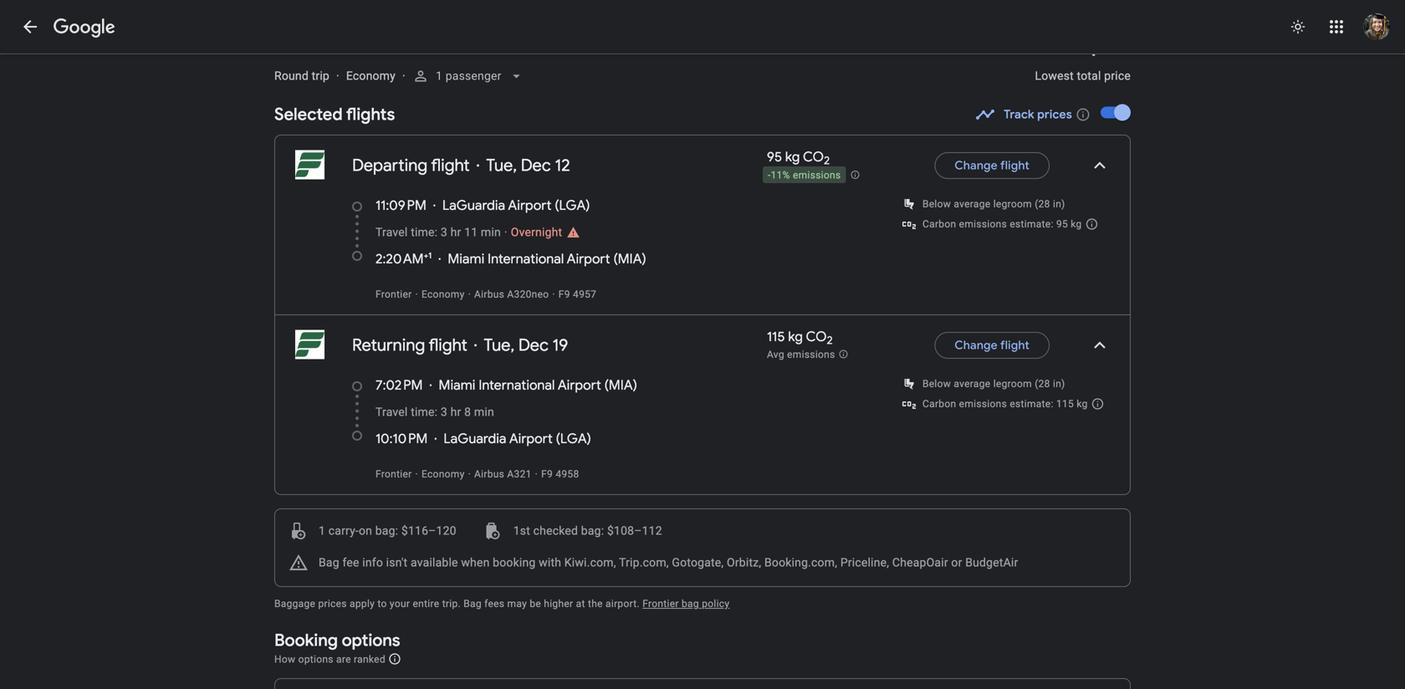 Task type: describe. For each thing, give the bounding box(es) containing it.
prices for baggage
[[318, 598, 347, 610]]

miami international airport (mia) for 2:20 am
[[448, 251, 646, 268]]

flights
[[346, 104, 395, 125]]

1st
[[513, 524, 530, 538]]

trip
[[312, 69, 330, 83]]

2 for 19
[[827, 334, 833, 348]]

 image right trip
[[336, 69, 339, 83]]

booking.com,
[[765, 556, 837, 570]]

frontier bag policy link
[[643, 598, 730, 610]]

may
[[507, 598, 527, 610]]

your
[[390, 598, 410, 610]]

baggage
[[274, 598, 316, 610]]

0 horizontal spatial  image
[[468, 469, 471, 480]]

track
[[1004, 107, 1034, 122]]

new york
[[274, 27, 390, 61]]

york
[[335, 27, 390, 61]]

time: for departing
[[411, 226, 438, 239]]

change for tue, dec 19
[[955, 338, 998, 353]]

-
[[768, 170, 771, 181]]

in) for tue, dec 12
[[1053, 198, 1065, 210]]

learn more about booking options element
[[388, 650, 402, 669]]

higher
[[544, 598, 573, 610]]

carbon emissions estimate: 95 kilograms element
[[923, 218, 1082, 230]]

options for how
[[298, 654, 334, 666]]

(lga) for 10:10 pm
[[556, 431, 591, 448]]

frontier for departing
[[376, 289, 412, 300]]

emissions for carbon emissions estimate: 115 kg
[[959, 398, 1007, 410]]

co for tue, dec 12
[[803, 148, 824, 166]]

laguardia for 10:10 pm
[[444, 431, 506, 448]]

bag
[[682, 598, 699, 610]]

economy for departing
[[422, 289, 465, 300]]

f9 4957
[[559, 289, 597, 300]]

carbon emissions estimate: 115 kg
[[923, 398, 1088, 410]]

2 for 12
[[824, 154, 830, 168]]

airport.
[[606, 598, 640, 610]]

Departure time: 7:02 PM. text field
[[376, 377, 423, 394]]

fees
[[484, 598, 505, 610]]

min for tue, dec 19
[[474, 405, 494, 419]]

frontier for returning
[[376, 469, 412, 480]]

orbitz,
[[727, 556, 761, 570]]

laguardia for 11:09 pm
[[442, 197, 505, 214]]

info
[[362, 556, 383, 570]]

or
[[951, 556, 962, 570]]

tue, for tue, dec 19
[[484, 335, 515, 356]]

kg inside 115 kg co 2
[[788, 328, 803, 346]]

carbon for tue, dec 12
[[923, 218, 956, 230]]

+1
[[424, 251, 432, 261]]

1st checked bag: $108–112
[[513, 524, 662, 538]]

isn't
[[386, 556, 408, 570]]

carry-
[[329, 524, 359, 538]]

selected flights
[[274, 104, 395, 125]]

flight right departing
[[431, 155, 470, 176]]

ranked
[[354, 654, 386, 666]]

checked
[[533, 524, 578, 538]]

below average legroom (28 in) for tue, dec 12
[[923, 198, 1065, 210]]

change flight for 12
[[955, 158, 1030, 173]]

booking options
[[274, 630, 400, 651]]

hr for returning flight
[[451, 405, 461, 419]]

7:02 pm
[[376, 377, 423, 394]]

avg emissions
[[767, 349, 835, 360]]

-11% emissions
[[768, 170, 841, 181]]

59 us dollars element
[[1086, 27, 1131, 61]]

115 kg co 2
[[767, 328, 833, 348]]

none text field containing $59
[[1035, 27, 1131, 98]]

1 horizontal spatial 95
[[1056, 218, 1068, 230]]

11:09 pm
[[376, 197, 427, 214]]

airbus a320neo
[[474, 289, 549, 300]]

average for tue, dec 19
[[954, 378, 991, 390]]

travel time: 3 hr 8 min
[[376, 405, 494, 419]]

carbon for tue, dec 19
[[923, 398, 956, 410]]

a320neo
[[507, 289, 549, 300]]

emissions for carbon emissions estimate: 95 kg
[[959, 218, 1007, 230]]

new
[[274, 27, 330, 61]]

the
[[588, 598, 603, 610]]

in) for tue, dec 19
[[1053, 378, 1065, 390]]

go back image
[[20, 17, 40, 37]]

fee
[[342, 556, 359, 570]]

8
[[464, 405, 471, 419]]

emissions for avg emissions
[[787, 349, 835, 360]]

19
[[552, 335, 568, 356]]

departing
[[352, 155, 428, 176]]

95 inside 95 kg co 2
[[767, 148, 782, 166]]

co for tue, dec 19
[[806, 328, 827, 346]]

cheapoair
[[892, 556, 948, 570]]

avg
[[767, 349, 785, 360]]

 image right a321
[[535, 469, 538, 480]]

time: for returning
[[411, 405, 438, 419]]

are
[[336, 654, 351, 666]]

 image left 1 passenger
[[402, 69, 406, 83]]

selected
[[274, 104, 343, 125]]

learn more about tracked prices image
[[1076, 107, 1091, 122]]

tue, dec 19
[[484, 335, 568, 356]]

2:20 am
[[376, 251, 424, 268]]

international for 2:20 am
[[488, 251, 564, 268]]

1 vertical spatial 115
[[1056, 398, 1074, 410]]

Departure time: 11:09 PM. text field
[[376, 197, 427, 214]]

New York to Miami and back text field
[[274, 27, 1015, 61]]

10:10 pm
[[376, 431, 428, 448]]

carbon emissions estimate: 95 kg
[[923, 218, 1082, 230]]

f9 4958
[[541, 469, 579, 480]]

tue, dec 12
[[486, 155, 570, 176]]

miami for 2:20 am
[[448, 251, 485, 268]]

(mia) for 2:20 am
[[614, 251, 646, 268]]

priceline,
[[840, 556, 889, 570]]

trip.com,
[[619, 556, 669, 570]]

0 vertical spatial miami
[[427, 27, 502, 61]]

trip.
[[442, 598, 461, 610]]

95 kg co 2
[[767, 148, 830, 168]]

airbus a321
[[474, 469, 532, 480]]

$108–112
[[607, 524, 662, 538]]

be
[[530, 598, 541, 610]]

 image left airbus a320neo
[[468, 289, 471, 300]]

gotogate,
[[672, 556, 724, 570]]

change flight button for 12
[[935, 146, 1050, 186]]

returning flight
[[352, 335, 467, 356]]

departing flight
[[352, 155, 470, 176]]

$59
[[1086, 27, 1131, 61]]

Arrival time: 2:20 AM on  Wednesday, December 13. text field
[[376, 251, 432, 268]]

0 vertical spatial bag
[[319, 556, 339, 570]]

carbon emissions estimate: 115 kilograms element
[[923, 398, 1088, 410]]

2 vertical spatial frontier
[[643, 598, 679, 610]]

track prices
[[1004, 107, 1072, 122]]

 image left tue, dec 19
[[474, 336, 477, 356]]

bag fee info isn't available when booking with kiwi.com, trip.com, gotogate, orbitz, booking.com, priceline, cheapoair or budgetair
[[319, 556, 1018, 570]]

travel time: 3 hr 11 min
[[376, 226, 501, 239]]

on
[[359, 524, 372, 538]]

laguardia airport (lga) for 10:10 pm
[[444, 431, 591, 448]]



Task type: locate. For each thing, give the bounding box(es) containing it.
travel
[[376, 226, 408, 239], [376, 405, 408, 419]]

bag: inside "1 carry-on bag costs between 116 us dollars and 120 us dollars" element
[[375, 524, 398, 538]]

travel for departing
[[376, 226, 408, 239]]

1 for 1 passenger
[[436, 69, 442, 83]]

airbus for tue, dec 12
[[474, 289, 505, 300]]

1 in) from the top
[[1053, 198, 1065, 210]]

below for tue, dec 12
[[923, 198, 951, 210]]

round trip
[[274, 69, 330, 83]]

0 vertical spatial carbon
[[923, 218, 956, 230]]

change flight button down track
[[935, 146, 1050, 186]]

emissions
[[793, 170, 841, 181], [959, 218, 1007, 230], [787, 349, 835, 360], [959, 398, 1007, 410]]

passenger
[[445, 69, 501, 83]]

prices left learn more about tracked prices image
[[1037, 107, 1072, 122]]

miami up 1 passenger
[[427, 27, 502, 61]]

options up ranked
[[342, 630, 400, 651]]

0 vertical spatial hr
[[451, 226, 461, 239]]

prices left 'apply'
[[318, 598, 347, 610]]

change flight up carbon emissions estimate: 115 kilograms element at the bottom
[[955, 338, 1030, 353]]

2 change flight from the top
[[955, 338, 1030, 353]]

travel up '2:20 am'
[[376, 226, 408, 239]]

1 carbon from the top
[[923, 218, 956, 230]]

airport down 19
[[558, 377, 601, 394]]

1 vertical spatial min
[[474, 405, 494, 419]]

international down overnight
[[488, 251, 564, 268]]

hr for departing flight
[[451, 226, 461, 239]]

average for tue, dec 12
[[954, 198, 991, 210]]

1 legroom from the top
[[993, 198, 1032, 210]]

0 vertical spatial laguardia
[[442, 197, 505, 214]]

with
[[539, 556, 561, 570]]

1 vertical spatial 1
[[319, 524, 325, 538]]

2 up -11% emissions
[[824, 154, 830, 168]]

options down booking
[[298, 654, 334, 666]]

0 vertical spatial international
[[488, 251, 564, 268]]

airport up a321
[[509, 431, 553, 448]]

12
[[555, 155, 570, 176]]

0 vertical spatial miami international airport (mia)
[[448, 251, 646, 268]]

0 vertical spatial (mia)
[[614, 251, 646, 268]]

2 carbon from the top
[[923, 398, 956, 410]]

1 carry-on bag costs between 116 us dollars and 120 us dollars element
[[289, 521, 456, 541]]

1 left the passenger
[[436, 69, 442, 83]]

1 airbus from the top
[[474, 289, 505, 300]]

1 vertical spatial miami international airport (mia)
[[439, 377, 637, 394]]

2 change from the top
[[955, 338, 998, 353]]

1 average from the top
[[954, 198, 991, 210]]

in) up carbon emissions estimate: 115 kilograms element at the bottom
[[1053, 378, 1065, 390]]

hr left 8
[[451, 405, 461, 419]]

 image
[[504, 226, 508, 239], [468, 469, 471, 480]]

min right 8
[[474, 405, 494, 419]]

laguardia airport (lga)
[[442, 197, 590, 214], [444, 431, 591, 448]]

1 vertical spatial change flight
[[955, 338, 1030, 353]]

airbus left "a320neo"
[[474, 289, 505, 300]]

1 vertical spatial (mia)
[[604, 377, 637, 394]]

1 below from the top
[[923, 198, 951, 210]]

economy down 10:10 pm text field
[[422, 469, 465, 480]]

1 horizontal spatial bag:
[[581, 524, 604, 538]]

1 vertical spatial tue,
[[484, 335, 515, 356]]

miami international airport (mia) down tue, dec 19
[[439, 377, 637, 394]]

co up -11% emissions
[[803, 148, 824, 166]]

average
[[954, 198, 991, 210], [954, 378, 991, 390]]

0 vertical spatial 3
[[441, 226, 447, 239]]

at
[[576, 598, 585, 610]]

0 vertical spatial dec
[[521, 155, 551, 176]]

bag left "fee"
[[319, 556, 339, 570]]

bag: up kiwi.com,
[[581, 524, 604, 538]]

how options are ranked
[[274, 654, 388, 666]]

2 travel from the top
[[376, 405, 408, 419]]

3 left 11
[[441, 226, 447, 239]]

0 horizontal spatial options
[[298, 654, 334, 666]]

change
[[955, 158, 998, 173], [955, 338, 998, 353]]

0 vertical spatial travel
[[376, 226, 408, 239]]

miami international airport (mia)
[[448, 251, 646, 268], [439, 377, 637, 394]]

bag
[[319, 556, 339, 570], [464, 598, 482, 610]]

price
[[1104, 69, 1131, 83]]

returning
[[352, 335, 425, 356]]

11%
[[771, 170, 790, 181]]

kg inside 95 kg co 2
[[785, 148, 800, 166]]

booking
[[493, 556, 536, 570]]

below average legroom (28 in) up carbon emissions estimate: 95 kilograms element
[[923, 198, 1065, 210]]

2 vertical spatial miami
[[439, 377, 476, 394]]

laguardia down 8
[[444, 431, 506, 448]]

co inside 95 kg co 2
[[803, 148, 824, 166]]

change appearance image
[[1278, 7, 1318, 47]]

average up carbon emissions estimate: 95 kilograms element
[[954, 198, 991, 210]]

1 horizontal spatial  image
[[504, 226, 508, 239]]

below up carbon emissions estimate: 115 kilograms element at the bottom
[[923, 378, 951, 390]]

1 passenger
[[436, 69, 501, 83]]

bag: inside first checked bag costs between 108 us dollars and 112 us dollars element
[[581, 524, 604, 538]]

estimate: for tue, dec 19
[[1010, 398, 1054, 410]]

0 vertical spatial (28
[[1035, 198, 1050, 210]]

3 left 8
[[441, 405, 447, 419]]

round
[[274, 69, 309, 83]]

(28 up carbon emissions estimate: 115 kilograms element at the bottom
[[1035, 378, 1050, 390]]

hr left 11
[[451, 226, 461, 239]]

economy down +1
[[422, 289, 465, 300]]

frontier down 10:10 pm
[[376, 469, 412, 480]]

international for 7:02 pm
[[479, 377, 555, 394]]

1 vertical spatial economy
[[422, 289, 465, 300]]

overnight
[[511, 226, 562, 239]]

1 vertical spatial hr
[[451, 405, 461, 419]]

change flight button for 19
[[935, 326, 1050, 366]]

1 vertical spatial airbus
[[474, 469, 505, 480]]

options
[[342, 630, 400, 651], [298, 654, 334, 666]]

change up carbon emissions estimate: 115 kilograms element at the bottom
[[955, 338, 998, 353]]

flight right returning at the left of the page
[[429, 335, 467, 356]]

2 3 from the top
[[441, 405, 447, 419]]

1 carry-on bag: $116–120
[[319, 524, 456, 538]]

(lga) for 11:09 pm
[[555, 197, 590, 214]]

entire
[[413, 598, 440, 610]]

airbus left a321
[[474, 469, 505, 480]]

laguardia
[[442, 197, 505, 214], [444, 431, 506, 448]]

1 vertical spatial travel
[[376, 405, 408, 419]]

1 vertical spatial international
[[479, 377, 555, 394]]

1 change from the top
[[955, 158, 998, 173]]

miami up 8
[[439, 377, 476, 394]]

tue, down airbus a320neo
[[484, 335, 515, 356]]

0 horizontal spatial 115
[[767, 328, 785, 346]]

0 vertical spatial tue,
[[486, 155, 517, 176]]

0 horizontal spatial 1
[[319, 524, 325, 538]]

2 inside 115 kg co 2
[[827, 334, 833, 348]]

2 airbus from the top
[[474, 469, 505, 480]]

economy for returning
[[422, 469, 465, 480]]

how
[[274, 654, 296, 666]]

available
[[411, 556, 458, 570]]

1 horizontal spatial options
[[342, 630, 400, 651]]

(mia) for 7:02 pm
[[604, 377, 637, 394]]

lowest
[[1035, 69, 1074, 83]]

1 (28 from the top
[[1035, 198, 1050, 210]]

0 vertical spatial change flight
[[955, 158, 1030, 173]]

frontier down '2:20 am'
[[376, 289, 412, 300]]

average up carbon emissions estimate: 115 kilograms element at the bottom
[[954, 378, 991, 390]]

0 vertical spatial prices
[[1037, 107, 1072, 122]]

miami for 7:02 pm
[[439, 377, 476, 394]]

1 vertical spatial dec
[[518, 335, 549, 356]]

miami international airport (mia) for 7:02 pm
[[439, 377, 637, 394]]

0 vertical spatial airbus
[[474, 289, 505, 300]]

0 vertical spatial average
[[954, 198, 991, 210]]

1
[[436, 69, 442, 83], [319, 524, 325, 538]]

below average legroom (28 in) for tue, dec 19
[[923, 378, 1065, 390]]

1 vertical spatial  image
[[468, 469, 471, 480]]

0 vertical spatial 1
[[436, 69, 442, 83]]

Arrival time: 10:10 PM. text field
[[376, 431, 428, 448]]

dec for 12
[[521, 155, 551, 176]]

first checked bag costs between 108 us dollars and 112 us dollars element
[[483, 521, 662, 541]]

0 vertical spatial 2
[[824, 154, 830, 168]]

3 for departing
[[441, 226, 447, 239]]

0 vertical spatial time:
[[411, 226, 438, 239]]

 image left the tue, dec 12
[[476, 156, 480, 176]]

2 up avg emissions
[[827, 334, 833, 348]]

0 horizontal spatial 95
[[767, 148, 782, 166]]

1 vertical spatial frontier
[[376, 469, 412, 480]]

2 vertical spatial economy
[[422, 469, 465, 480]]

bag:
[[375, 524, 398, 538], [581, 524, 604, 538]]

airport up f9 4957
[[567, 251, 610, 268]]

1 vertical spatial in)
[[1053, 378, 1065, 390]]

dec left 19
[[518, 335, 549, 356]]

2 below average legroom (28 in) from the top
[[923, 378, 1065, 390]]

1 vertical spatial change
[[955, 338, 998, 353]]

1 horizontal spatial bag
[[464, 598, 482, 610]]

change flight
[[955, 158, 1030, 173], [955, 338, 1030, 353]]

below up carbon emissions estimate: 95 kilograms element
[[923, 198, 951, 210]]

$116–120
[[401, 524, 456, 538]]

legroom up carbon emissions estimate: 115 kilograms element at the bottom
[[993, 378, 1032, 390]]

(lga) down the 12
[[555, 197, 590, 214]]

dec left the 12
[[521, 155, 551, 176]]

115
[[767, 328, 785, 346], [1056, 398, 1074, 410]]

dec
[[521, 155, 551, 176], [518, 335, 549, 356]]

1 horizontal spatial 1
[[436, 69, 442, 83]]

1 vertical spatial miami
[[448, 251, 485, 268]]

change for tue, dec 12
[[955, 158, 998, 173]]

3 for returning
[[441, 405, 447, 419]]

bag right trip. at the left of the page
[[464, 598, 482, 610]]

1 vertical spatial 3
[[441, 405, 447, 419]]

0 vertical spatial 115
[[767, 328, 785, 346]]

change up carbon emissions estimate: 95 kilograms element
[[955, 158, 998, 173]]

baggage prices apply to your entire trip.  bag fees may be higher at the airport. frontier bag policy
[[274, 598, 730, 610]]

(28 for tue, dec 19
[[1035, 378, 1050, 390]]

change flight for 19
[[955, 338, 1030, 353]]

bag: right on
[[375, 524, 398, 538]]

1 vertical spatial (lga)
[[556, 431, 591, 448]]

$59 lowest total price
[[1035, 27, 1131, 83]]

airport up overnight
[[508, 197, 552, 214]]

1 hr from the top
[[451, 226, 461, 239]]

1 inside popup button
[[436, 69, 442, 83]]

2 in) from the top
[[1053, 378, 1065, 390]]

0 vertical spatial change
[[955, 158, 998, 173]]

change flight button up carbon emissions estimate: 115 kilograms element at the bottom
[[935, 326, 1050, 366]]

0 vertical spatial below
[[923, 198, 951, 210]]

2 legroom from the top
[[993, 378, 1032, 390]]

laguardia airport (lga) up overnight
[[442, 197, 590, 214]]

tue, left the 12
[[486, 155, 517, 176]]

None text field
[[1035, 27, 1131, 98]]

legroom for tue, dec 12
[[993, 198, 1032, 210]]

prices for track
[[1037, 107, 1072, 122]]

0 vertical spatial in)
[[1053, 198, 1065, 210]]

dec for 19
[[518, 335, 549, 356]]

1 vertical spatial 2
[[827, 334, 833, 348]]

0 vertical spatial below average legroom (28 in)
[[923, 198, 1065, 210]]

time: up 10:10 pm text field
[[411, 405, 438, 419]]

1 vertical spatial estimate:
[[1010, 398, 1054, 410]]

0 horizontal spatial bag:
[[375, 524, 398, 538]]

travel for returning
[[376, 405, 408, 419]]

airbus for tue, dec 19
[[474, 469, 505, 480]]

in)
[[1053, 198, 1065, 210], [1053, 378, 1065, 390]]

flight down track
[[1000, 158, 1030, 173]]

2 (28 from the top
[[1035, 378, 1050, 390]]

1 vertical spatial co
[[806, 328, 827, 346]]

total
[[1077, 69, 1101, 83]]

(lga) up f9 4958
[[556, 431, 591, 448]]

change flight button
[[935, 146, 1050, 186], [935, 326, 1050, 366]]

(mia)
[[614, 251, 646, 268], [604, 377, 637, 394]]

2 average from the top
[[954, 378, 991, 390]]

below for tue, dec 19
[[923, 378, 951, 390]]

1 vertical spatial average
[[954, 378, 991, 390]]

laguardia up 11
[[442, 197, 505, 214]]

to
[[378, 598, 387, 610]]

1 change flight button from the top
[[935, 146, 1050, 186]]

1 change flight from the top
[[955, 158, 1030, 173]]

flight up carbon emissions estimate: 115 kilograms element at the bottom
[[1000, 338, 1030, 353]]

0 vertical spatial (lga)
[[555, 197, 590, 214]]

laguardia airport (lga) up a321
[[444, 431, 591, 448]]

1 below average legroom (28 in) from the top
[[923, 198, 1065, 210]]

estimate:
[[1010, 218, 1054, 230], [1010, 398, 1054, 410]]

1 vertical spatial 95
[[1056, 218, 1068, 230]]

1 bag: from the left
[[375, 524, 398, 538]]

2 estimate: from the top
[[1010, 398, 1054, 410]]

when
[[461, 556, 490, 570]]

economy down york
[[346, 69, 396, 83]]

budgetair
[[965, 556, 1018, 570]]

apply
[[350, 598, 375, 610]]

change flight down track
[[955, 158, 1030, 173]]

0 horizontal spatial bag
[[319, 556, 339, 570]]

1 travel from the top
[[376, 226, 408, 239]]

international down tue, dec 19
[[479, 377, 555, 394]]

kiwi.com,
[[564, 556, 616, 570]]

below average legroom (28 in) up carbon emissions estimate: 115 kilograms element at the bottom
[[923, 378, 1065, 390]]

1 horizontal spatial prices
[[1037, 107, 1072, 122]]

2 time: from the top
[[411, 405, 438, 419]]

2 hr from the top
[[451, 405, 461, 419]]

1 vertical spatial legroom
[[993, 378, 1032, 390]]

legroom for tue, dec 19
[[993, 378, 1032, 390]]

(28 for tue, dec 12
[[1035, 198, 1050, 210]]

1 vertical spatial prices
[[318, 598, 347, 610]]

miami international airport (mia) down overnight
[[448, 251, 646, 268]]

1 vertical spatial laguardia airport (lga)
[[444, 431, 591, 448]]

min for tue, dec 12
[[481, 226, 501, 239]]

legroom up carbon emissions estimate: 95 kilograms element
[[993, 198, 1032, 210]]

0 horizontal spatial prices
[[318, 598, 347, 610]]

 image
[[336, 69, 339, 83], [402, 69, 406, 83], [476, 156, 480, 176], [468, 289, 471, 300], [474, 336, 477, 356], [535, 469, 538, 480]]

min
[[481, 226, 501, 239], [474, 405, 494, 419]]

0 vertical spatial 95
[[767, 148, 782, 166]]

co
[[803, 148, 824, 166], [806, 328, 827, 346]]

1 vertical spatial bag
[[464, 598, 482, 610]]

0 vertical spatial change flight button
[[935, 146, 1050, 186]]

1 estimate: from the top
[[1010, 218, 1054, 230]]

 image left airbus a321
[[468, 469, 471, 480]]

0 vertical spatial frontier
[[376, 289, 412, 300]]

2 change flight button from the top
[[935, 326, 1050, 366]]

1 time: from the top
[[411, 226, 438, 239]]

1 vertical spatial options
[[298, 654, 334, 666]]

2:20 am +1
[[376, 251, 432, 268]]

0 vertical spatial economy
[[346, 69, 396, 83]]

below average legroom (28 in)
[[923, 198, 1065, 210], [923, 378, 1065, 390]]

in) up carbon emissions estimate: 95 kilograms element
[[1053, 198, 1065, 210]]

learn more about booking options image
[[388, 653, 402, 666]]

co up avg emissions
[[806, 328, 827, 346]]

11
[[464, 226, 478, 239]]

0 vertical spatial options
[[342, 630, 400, 651]]

0 vertical spatial  image
[[504, 226, 508, 239]]

min right 11
[[481, 226, 501, 239]]

hr
[[451, 226, 461, 239], [451, 405, 461, 419]]

frontier left bag
[[643, 598, 679, 610]]

2 bag: from the left
[[581, 524, 604, 538]]

tue, for tue, dec 12
[[486, 155, 517, 176]]

0 vertical spatial min
[[481, 226, 501, 239]]

1 vertical spatial laguardia
[[444, 431, 506, 448]]

estimate: for tue, dec 12
[[1010, 218, 1054, 230]]

2 inside 95 kg co 2
[[824, 154, 830, 168]]

0 vertical spatial estimate:
[[1010, 218, 1054, 230]]

co inside 115 kg co 2
[[806, 328, 827, 346]]

a321
[[507, 469, 532, 480]]

(lga)
[[555, 197, 590, 214], [556, 431, 591, 448]]

list
[[275, 136, 1130, 495]]

travel down 7:02 pm
[[376, 405, 408, 419]]

3
[[441, 226, 447, 239], [441, 405, 447, 419]]

1 horizontal spatial 115
[[1056, 398, 1074, 410]]

115 inside 115 kg co 2
[[767, 328, 785, 346]]

time: up +1
[[411, 226, 438, 239]]

options for booking
[[342, 630, 400, 651]]

1 for 1 carry-on bag: $116–120
[[319, 524, 325, 538]]

1 passenger button
[[406, 56, 532, 96]]

0 vertical spatial laguardia airport (lga)
[[442, 197, 590, 214]]

1 vertical spatial below average legroom (28 in)
[[923, 378, 1065, 390]]

0 vertical spatial legroom
[[993, 198, 1032, 210]]

list containing departing flight
[[275, 136, 1130, 495]]

1 left 'carry-'
[[319, 524, 325, 538]]

1 vertical spatial below
[[923, 378, 951, 390]]

prices
[[1037, 107, 1072, 122], [318, 598, 347, 610]]

 image left overnight
[[504, 226, 508, 239]]

miami down 11
[[448, 251, 485, 268]]

1 3 from the top
[[441, 226, 447, 239]]

(28
[[1035, 198, 1050, 210], [1035, 378, 1050, 390]]

carbon
[[923, 218, 956, 230], [923, 398, 956, 410]]

0 vertical spatial co
[[803, 148, 824, 166]]

laguardia airport (lga) for 11:09 pm
[[442, 197, 590, 214]]

1 vertical spatial change flight button
[[935, 326, 1050, 366]]

1 vertical spatial carbon
[[923, 398, 956, 410]]

miami
[[427, 27, 502, 61], [448, 251, 485, 268], [439, 377, 476, 394]]

1 vertical spatial time:
[[411, 405, 438, 419]]

2
[[824, 154, 830, 168], [827, 334, 833, 348]]

2 below from the top
[[923, 378, 951, 390]]

(28 up carbon emissions estimate: 95 kilograms element
[[1035, 198, 1050, 210]]

booking
[[274, 630, 338, 651]]

tue,
[[486, 155, 517, 176], [484, 335, 515, 356]]

1 vertical spatial (28
[[1035, 378, 1050, 390]]



Task type: vqa. For each thing, say whether or not it's contained in the screenshot.
the topmost prices
yes



